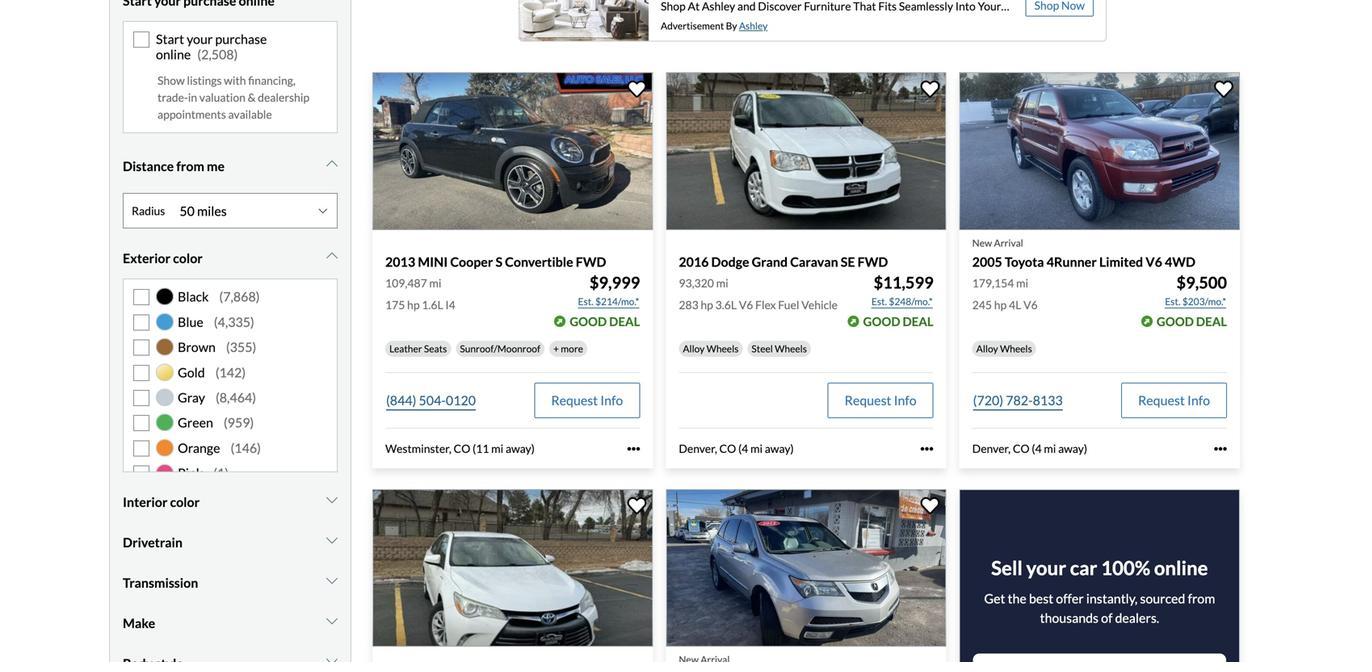 Task type: locate. For each thing, give the bounding box(es) containing it.
chevron down image
[[326, 158, 338, 171], [326, 494, 338, 507], [326, 575, 338, 588], [326, 615, 338, 628], [326, 655, 338, 663]]

wheels left steel
[[707, 343, 739, 355]]

1 horizontal spatial ellipsis h image
[[921, 443, 934, 456]]

1 horizontal spatial away)
[[765, 442, 794, 456]]

(1)
[[213, 465, 229, 481]]

hp left the 4l
[[994, 298, 1007, 312]]

deal for $9,999
[[609, 314, 640, 329]]

fwd right se
[[858, 254, 888, 270]]

hp inside 179,154 mi 245 hp 4l v6
[[994, 298, 1007, 312]]

good down est. $214/mo.* button on the top of page
[[570, 314, 607, 329]]

s
[[496, 254, 503, 270]]

2 horizontal spatial request info
[[1138, 393, 1210, 409]]

denver,
[[679, 442, 717, 456], [973, 442, 1011, 456]]

1 vertical spatial color
[[170, 495, 200, 510]]

0 horizontal spatial alloy wheels
[[683, 343, 739, 355]]

v6 inside 93,320 mi 283 hp 3.6l v6 flex fuel vehicle
[[739, 298, 753, 312]]

2016
[[679, 254, 709, 270]]

good for $9,500
[[1157, 314, 1194, 329]]

leather
[[389, 343, 422, 355]]

2 deal from the left
[[903, 314, 934, 329]]

orange
[[178, 440, 220, 456]]

0 horizontal spatial wheels
[[707, 343, 739, 355]]

(720)
[[973, 393, 1004, 409]]

alloy
[[683, 343, 705, 355], [977, 343, 998, 355]]

show
[[158, 74, 185, 87]]

3 deal from the left
[[1196, 314, 1227, 329]]

0 horizontal spatial denver,
[[679, 442, 717, 456]]

mi
[[429, 276, 442, 290], [716, 276, 729, 290], [1016, 276, 1029, 290], [491, 442, 504, 456], [751, 442, 763, 456], [1044, 442, 1056, 456]]

2 chevron down image from the top
[[326, 494, 338, 507]]

color
[[173, 251, 203, 266], [170, 495, 200, 510]]

good deal
[[570, 314, 640, 329], [863, 314, 934, 329], [1157, 314, 1227, 329]]

ellipsis h image for $11,599
[[921, 443, 934, 456]]

(355)
[[226, 339, 256, 355]]

93,320
[[679, 276, 714, 290]]

1 (4 from the left
[[738, 442, 748, 456]]

3 request from the left
[[1138, 393, 1185, 409]]

1 horizontal spatial deal
[[903, 314, 934, 329]]

in
[[188, 91, 197, 104]]

(844) 504-0120 button
[[385, 383, 477, 419]]

3 hp from the left
[[994, 298, 1007, 312]]

chevron down image inside drivetrain dropdown button
[[326, 534, 338, 547]]

1 horizontal spatial co
[[719, 442, 736, 456]]

(8,464)
[[216, 390, 256, 406]]

0 horizontal spatial (4
[[738, 442, 748, 456]]

1 horizontal spatial fwd
[[858, 254, 888, 270]]

0 horizontal spatial v6
[[739, 298, 753, 312]]

steel
[[752, 343, 773, 355]]

(720) 782-8133
[[973, 393, 1063, 409]]

1 horizontal spatial good deal
[[863, 314, 934, 329]]

deal down $214/mo.*
[[609, 314, 640, 329]]

0 horizontal spatial denver, co (4 mi away)
[[679, 442, 794, 456]]

fwd for $9,999
[[576, 254, 606, 270]]

0 horizontal spatial deal
[[609, 314, 640, 329]]

chevron down image inside make dropdown button
[[326, 615, 338, 628]]

3 good deal from the left
[[1157, 314, 1227, 329]]

1 request from the left
[[551, 393, 598, 409]]

info
[[600, 393, 623, 409], [894, 393, 917, 409], [1188, 393, 1210, 409]]

request info button for (720) 782-8133
[[1121, 383, 1227, 419]]

interior color
[[123, 495, 200, 510]]

1 horizontal spatial online
[[1154, 557, 1208, 580]]

2 horizontal spatial ellipsis h image
[[1214, 443, 1227, 456]]

1 horizontal spatial alloy
[[977, 343, 998, 355]]

0 horizontal spatial request
[[551, 393, 598, 409]]

from right sourced
[[1188, 591, 1215, 607]]

1 denver, from the left
[[679, 442, 717, 456]]

0 horizontal spatial hp
[[407, 298, 420, 312]]

gold
[[178, 365, 205, 380]]

2 horizontal spatial v6
[[1146, 254, 1163, 270]]

wheels right steel
[[775, 343, 807, 355]]

1 fwd from the left
[[576, 254, 606, 270]]

v6 for $9,500
[[1024, 298, 1038, 312]]

deal down $248/mo.*
[[903, 314, 934, 329]]

se
[[841, 254, 855, 270]]

(720) 782-8133 button
[[973, 383, 1064, 419]]

+ more
[[553, 343, 583, 355]]

away) for $9,999
[[506, 442, 535, 456]]

8133
[[1033, 393, 1063, 409]]

0 horizontal spatial online
[[156, 46, 191, 62]]

online
[[156, 46, 191, 62], [1154, 557, 1208, 580]]

2 horizontal spatial request
[[1138, 393, 1185, 409]]

alloy wheels down the 4l
[[977, 343, 1032, 355]]

denver, for 1st ellipsis h image from right
[[973, 442, 1011, 456]]

1 horizontal spatial hp
[[701, 298, 713, 312]]

chevron down image inside transmission dropdown button
[[326, 575, 338, 588]]

offer
[[1056, 591, 1084, 607]]

1 info from the left
[[600, 393, 623, 409]]

denver, co (4 mi away) for ellipsis h image corresponding to $11,599
[[679, 442, 794, 456]]

hp for $9,500
[[994, 298, 1007, 312]]

info for (844) 504-0120
[[600, 393, 623, 409]]

3 away) from the left
[[1058, 442, 1088, 456]]

best
[[1029, 591, 1054, 607]]

alloy down the 283
[[683, 343, 705, 355]]

2 co from the left
[[719, 442, 736, 456]]

est. inside the $9,500 est. $203/mo.*
[[1165, 296, 1181, 308]]

fwd up $9,999
[[576, 254, 606, 270]]

0 horizontal spatial from
[[176, 159, 204, 174]]

0 vertical spatial online
[[156, 46, 191, 62]]

1 ellipsis h image from the left
[[627, 443, 640, 456]]

1 request info from the left
[[551, 393, 623, 409]]

1 horizontal spatial wheels
[[775, 343, 807, 355]]

0 vertical spatial color
[[173, 251, 203, 266]]

2 hp from the left
[[701, 298, 713, 312]]

2 horizontal spatial good
[[1157, 314, 1194, 329]]

0 horizontal spatial est.
[[578, 296, 594, 308]]

hp
[[407, 298, 420, 312], [701, 298, 713, 312], [994, 298, 1007, 312]]

hp right the 283
[[701, 298, 713, 312]]

sell your car 100% online
[[991, 557, 1208, 580]]

v6 inside new arrival 2005 toyota 4runner limited v6 4wd
[[1146, 254, 1163, 270]]

0 horizontal spatial your
[[187, 31, 213, 47]]

est. inside $9,999 est. $214/mo.*
[[578, 296, 594, 308]]

good down 'est. $203/mo.*' button
[[1157, 314, 1194, 329]]

3 request info from the left
[[1138, 393, 1210, 409]]

chevron down image inside interior color dropdown button
[[326, 494, 338, 507]]

3 wheels from the left
[[1000, 343, 1032, 355]]

1 chevron down image from the top
[[326, 158, 338, 171]]

online inside the start your purchase online
[[156, 46, 191, 62]]

0 horizontal spatial co
[[454, 442, 470, 456]]

from inside dropdown button
[[176, 159, 204, 174]]

(844)
[[386, 393, 416, 409]]

2 info from the left
[[894, 393, 917, 409]]

est. left $214/mo.*
[[578, 296, 594, 308]]

chevron down image
[[326, 250, 338, 263], [326, 534, 338, 547]]

westminster, co (11 mi away)
[[385, 442, 535, 456]]

good deal for $9,500
[[1157, 314, 1227, 329]]

2 est. from the left
[[872, 296, 887, 308]]

alloy down 245
[[977, 343, 998, 355]]

available
[[228, 108, 272, 121]]

1 horizontal spatial est.
[[872, 296, 887, 308]]

$11,599 est. $248/mo.*
[[872, 273, 934, 308]]

ellipsis h image
[[627, 443, 640, 456], [921, 443, 934, 456], [1214, 443, 1227, 456]]

online up sourced
[[1154, 557, 1208, 580]]

hp for $9,999
[[407, 298, 420, 312]]

good for $11,599
[[863, 314, 901, 329]]

drivetrain button
[[123, 523, 338, 563]]

caravan
[[790, 254, 838, 270]]

0 horizontal spatial away)
[[506, 442, 535, 456]]

your right start
[[187, 31, 213, 47]]

co
[[454, 442, 470, 456], [719, 442, 736, 456], [1013, 442, 1030, 456]]

deal down $203/mo.*
[[1196, 314, 1227, 329]]

0 horizontal spatial info
[[600, 393, 623, 409]]

request info for (844) 504-0120
[[551, 393, 623, 409]]

thousands
[[1040, 611, 1099, 626]]

online up "show"
[[156, 46, 191, 62]]

1 hp from the left
[[407, 298, 420, 312]]

782-
[[1006, 393, 1033, 409]]

1 vertical spatial your
[[1027, 557, 1067, 580]]

drivetrain
[[123, 535, 183, 551]]

hp inside '109,487 mi 175 hp 1.6l i4'
[[407, 298, 420, 312]]

deal for $11,599
[[903, 314, 934, 329]]

request for (720) 782-8133
[[1138, 393, 1185, 409]]

1 horizontal spatial (4
[[1032, 442, 1042, 456]]

$9,999 est. $214/mo.*
[[578, 273, 640, 308]]

away) for $11,599
[[765, 442, 794, 456]]

3 chevron down image from the top
[[326, 575, 338, 588]]

1 horizontal spatial v6
[[1024, 298, 1038, 312]]

ellipsis h image for $9,999
[[627, 443, 640, 456]]

2 request from the left
[[845, 393, 892, 409]]

2 ellipsis h image from the left
[[921, 443, 934, 456]]

1 horizontal spatial good
[[863, 314, 901, 329]]

0 horizontal spatial ellipsis h image
[[627, 443, 640, 456]]

0 vertical spatial your
[[187, 31, 213, 47]]

2 chevron down image from the top
[[326, 534, 338, 547]]

1 deal from the left
[[609, 314, 640, 329]]

chevron down image inside distance from me dropdown button
[[326, 158, 338, 171]]

transmission
[[123, 575, 198, 591]]

0 horizontal spatial request info button
[[534, 383, 640, 419]]

+
[[553, 343, 559, 355]]

denver, co (4 mi away)
[[679, 442, 794, 456], [973, 442, 1088, 456]]

wheels down the 4l
[[1000, 343, 1032, 355]]

interior
[[123, 495, 168, 510]]

1 alloy from the left
[[683, 343, 705, 355]]

$9,500
[[1177, 273, 1227, 293]]

brown
[[178, 339, 216, 355]]

1 wheels from the left
[[707, 343, 739, 355]]

0 vertical spatial chevron down image
[[326, 250, 338, 263]]

5 chevron down image from the top
[[326, 655, 338, 663]]

1 co from the left
[[454, 442, 470, 456]]

chevron down image for make
[[326, 615, 338, 628]]

1 vertical spatial online
[[1154, 557, 1208, 580]]

color for exterior color
[[173, 251, 203, 266]]

2 horizontal spatial request info button
[[1121, 383, 1227, 419]]

est. inside $11,599 est. $248/mo.*
[[872, 296, 887, 308]]

4 chevron down image from the top
[[326, 615, 338, 628]]

1 chevron down image from the top
[[326, 250, 338, 263]]

109,487 mi 175 hp 1.6l i4
[[385, 276, 456, 312]]

2 horizontal spatial hp
[[994, 298, 1007, 312]]

vehicle
[[802, 298, 838, 312]]

v6 right the 4l
[[1024, 298, 1038, 312]]

2 good from the left
[[863, 314, 901, 329]]

from left me
[[176, 159, 204, 174]]

179,154
[[973, 276, 1014, 290]]

1 horizontal spatial request
[[845, 393, 892, 409]]

good deal for $9,999
[[570, 314, 640, 329]]

1 away) from the left
[[506, 442, 535, 456]]

1 vertical spatial chevron down image
[[326, 534, 338, 547]]

0 horizontal spatial fwd
[[576, 254, 606, 270]]

more
[[561, 343, 583, 355]]

3 info from the left
[[1188, 393, 1210, 409]]

v6 left flex
[[739, 298, 753, 312]]

v6 left 4wd
[[1146, 254, 1163, 270]]

good deal for $11,599
[[863, 314, 934, 329]]

3 good from the left
[[1157, 314, 1194, 329]]

2 horizontal spatial info
[[1188, 393, 1210, 409]]

2 fwd from the left
[[858, 254, 888, 270]]

1 est. from the left
[[578, 296, 594, 308]]

0 horizontal spatial good deal
[[570, 314, 640, 329]]

est. left $203/mo.*
[[1165, 296, 1181, 308]]

color up black
[[173, 251, 203, 266]]

your inside the start your purchase online
[[187, 31, 213, 47]]

2 horizontal spatial good deal
[[1157, 314, 1227, 329]]

good down est. $248/mo.* button on the top of the page
[[863, 314, 901, 329]]

1 horizontal spatial from
[[1188, 591, 1215, 607]]

your up best
[[1027, 557, 1067, 580]]

2 good deal from the left
[[863, 314, 934, 329]]

good deal down est. $248/mo.* button on the top of the page
[[863, 314, 934, 329]]

request for (844) 504-0120
[[551, 393, 598, 409]]

good deal down est. $214/mo.* button on the top of page
[[570, 314, 640, 329]]

mini
[[418, 254, 448, 270]]

1 request info button from the left
[[534, 383, 640, 419]]

2 horizontal spatial wheels
[[1000, 343, 1032, 355]]

2 denver, co (4 mi away) from the left
[[973, 442, 1088, 456]]

est. $203/mo.* button
[[1164, 294, 1227, 310]]

1 horizontal spatial your
[[1027, 557, 1067, 580]]

request info button for (844) 504-0120
[[534, 383, 640, 419]]

alloy wheels down 3.6l at the top of the page
[[683, 343, 739, 355]]

alloy wheels
[[683, 343, 739, 355], [977, 343, 1032, 355]]

1 horizontal spatial request info button
[[828, 383, 934, 419]]

est. down "$11,599"
[[872, 296, 887, 308]]

good deal down 'est. $203/mo.*' button
[[1157, 314, 1227, 329]]

hp right the 175
[[407, 298, 420, 312]]

chevron down image inside exterior color dropdown button
[[326, 250, 338, 263]]

100%
[[1101, 557, 1151, 580]]

1 horizontal spatial denver,
[[973, 442, 1011, 456]]

0 horizontal spatial request info
[[551, 393, 623, 409]]

2 horizontal spatial deal
[[1196, 314, 1227, 329]]

0 horizontal spatial alloy
[[683, 343, 705, 355]]

1 vertical spatial from
[[1188, 591, 1215, 607]]

1 horizontal spatial request info
[[845, 393, 917, 409]]

2 horizontal spatial co
[[1013, 442, 1030, 456]]

color down pink
[[170, 495, 200, 510]]

3 request info button from the left
[[1121, 383, 1227, 419]]

3 est. from the left
[[1165, 296, 1181, 308]]

hp inside 93,320 mi 283 hp 3.6l v6 flex fuel vehicle
[[701, 298, 713, 312]]

0 horizontal spatial good
[[570, 314, 607, 329]]

2 away) from the left
[[765, 442, 794, 456]]

1 horizontal spatial info
[[894, 393, 917, 409]]

1 horizontal spatial denver, co (4 mi away)
[[973, 442, 1088, 456]]

1 good deal from the left
[[570, 314, 640, 329]]

1 horizontal spatial alloy wheels
[[977, 343, 1032, 355]]

est. $248/mo.* button
[[871, 294, 934, 310]]

0 vertical spatial from
[[176, 159, 204, 174]]

2 horizontal spatial est.
[[1165, 296, 1181, 308]]

info for (720) 782-8133
[[1188, 393, 1210, 409]]

est.
[[578, 296, 594, 308], [872, 296, 887, 308], [1165, 296, 1181, 308]]

request
[[551, 393, 598, 409], [845, 393, 892, 409], [1138, 393, 1185, 409]]

504-
[[419, 393, 446, 409]]

chevron down image for transmission
[[326, 575, 338, 588]]

2 horizontal spatial away)
[[1058, 442, 1088, 456]]

1 denver, co (4 mi away) from the left
[[679, 442, 794, 456]]

away)
[[506, 442, 535, 456], [765, 442, 794, 456], [1058, 442, 1088, 456]]

grand
[[752, 254, 788, 270]]

est. for $9,999
[[578, 296, 594, 308]]

$203/mo.*
[[1183, 296, 1226, 308]]

v6 inside 179,154 mi 245 hp 4l v6
[[1024, 298, 1038, 312]]

1 good from the left
[[570, 314, 607, 329]]

arrival
[[994, 237, 1023, 249]]

v6 for $11,599
[[739, 298, 753, 312]]

2 denver, from the left
[[973, 442, 1011, 456]]

3 ellipsis h image from the left
[[1214, 443, 1227, 456]]

advertisement element
[[519, 0, 1107, 42]]

chevron down image for interior color
[[326, 494, 338, 507]]

denver, co (4 mi away) for 1st ellipsis h image from right
[[973, 442, 1088, 456]]



Task type: vqa. For each thing, say whether or not it's contained in the screenshot.
the leftmost Request Info
yes



Task type: describe. For each thing, give the bounding box(es) containing it.
est. for $9,500
[[1165, 296, 1181, 308]]

sunroof/moonroof
[[460, 343, 541, 355]]

from inside 'get the best offer instantly, sourced from thousands of dealers.'
[[1188, 591, 1215, 607]]

2 (4 from the left
[[1032, 442, 1042, 456]]

est. $214/mo.* button
[[577, 294, 640, 310]]

4wd
[[1165, 254, 1196, 270]]

1 alloy wheels from the left
[[683, 343, 739, 355]]

2 request info button from the left
[[828, 383, 934, 419]]

(844) 504-0120
[[386, 393, 476, 409]]

chevron down image for distance from me
[[326, 158, 338, 171]]

exterior color button
[[123, 239, 338, 279]]

(142)
[[215, 365, 246, 380]]

transmission button
[[123, 563, 338, 604]]

white 2017 toyota camry hybrid le fwd sedan front-wheel drive continuously variable transmission image
[[372, 489, 653, 647]]

deal for $9,500
[[1196, 314, 1227, 329]]

your for purchase
[[187, 31, 213, 47]]

2013 mini cooper s convertible fwd
[[385, 254, 606, 270]]

3.6l
[[716, 298, 737, 312]]

denver, for ellipsis h image corresponding to $11,599
[[679, 442, 717, 456]]

2 alloy wheels from the left
[[977, 343, 1032, 355]]

cooper
[[450, 254, 493, 270]]

green
[[178, 415, 213, 431]]

(2,508)
[[197, 46, 238, 62]]

(959)
[[224, 415, 254, 431]]

0120
[[446, 393, 476, 409]]

distance from me
[[123, 159, 225, 174]]

(7,868)
[[219, 289, 260, 305]]

exterior
[[123, 251, 171, 266]]

chevron down image for exterior color
[[326, 250, 338, 263]]

sourced
[[1140, 591, 1186, 607]]

dealers.
[[1115, 611, 1160, 626]]

2 request info from the left
[[845, 393, 917, 409]]

chevron down image for drivetrain
[[326, 534, 338, 547]]

(11
[[473, 442, 489, 456]]

interior color button
[[123, 483, 338, 523]]

flex
[[755, 298, 776, 312]]

listings
[[187, 74, 222, 87]]

mi inside 179,154 mi 245 hp 4l v6
[[1016, 276, 1029, 290]]

mi inside '109,487 mi 175 hp 1.6l i4'
[[429, 276, 442, 290]]

2 alloy from the left
[[977, 343, 998, 355]]

westminster,
[[385, 442, 452, 456]]

purchase
[[215, 31, 267, 47]]

pink
[[178, 465, 203, 481]]

appointments
[[158, 108, 226, 121]]

start
[[156, 31, 184, 47]]

dealership
[[258, 91, 310, 104]]

steel wheels
[[752, 343, 807, 355]]

make button
[[123, 604, 338, 644]]

good for $9,999
[[570, 314, 607, 329]]

4runner
[[1047, 254, 1097, 270]]

distance
[[123, 159, 174, 174]]

show listings with financing, trade-in valuation & dealership appointments available
[[158, 74, 310, 121]]

2016 dodge grand caravan se fwd minivan front-wheel drive 6-speed automatic image
[[666, 72, 947, 230]]

the
[[1008, 591, 1027, 607]]

leather seats
[[389, 343, 447, 355]]

175
[[385, 298, 405, 312]]

fuel
[[778, 298, 799, 312]]

of
[[1101, 611, 1113, 626]]

with
[[224, 74, 246, 87]]

fwd for $11,599
[[858, 254, 888, 270]]

convertible
[[505, 254, 573, 270]]

2013
[[385, 254, 415, 270]]

trade-
[[158, 91, 188, 104]]

179,154 mi 245 hp 4l v6
[[973, 276, 1038, 312]]

gray
[[178, 390, 205, 406]]

get the best offer instantly, sourced from thousands of dealers.
[[984, 591, 1215, 626]]

hp for $11,599
[[701, 298, 713, 312]]

3 co from the left
[[1013, 442, 1030, 456]]

(4,335)
[[214, 314, 254, 330]]

2 wheels from the left
[[775, 343, 807, 355]]

2005
[[973, 254, 1003, 270]]

4l
[[1009, 298, 1021, 312]]

request info for (720) 782-8133
[[1138, 393, 1210, 409]]

color for interior color
[[170, 495, 200, 510]]

distance from me button
[[123, 146, 338, 187]]

sell
[[991, 557, 1023, 580]]

mi inside 93,320 mi 283 hp 3.6l v6 flex fuel vehicle
[[716, 276, 729, 290]]

seats
[[424, 343, 447, 355]]

start your purchase online
[[156, 31, 267, 62]]

dodge
[[711, 254, 749, 270]]

your for car
[[1027, 557, 1067, 580]]

est. for $11,599
[[872, 296, 887, 308]]

valuation
[[199, 91, 246, 104]]

silver 2012 acura mdx sh-awd with technology package suv / crossover all-wheel drive 6-speed automatic image
[[666, 489, 947, 647]]

black 2013 mini cooper s convertible fwd convertible front-wheel drive undefined image
[[372, 72, 653, 230]]

toyota
[[1005, 254, 1044, 270]]

109,487
[[385, 276, 427, 290]]

co for $9,999
[[454, 442, 470, 456]]

me
[[207, 159, 225, 174]]

i4
[[445, 298, 456, 312]]

93,320 mi 283 hp 3.6l v6 flex fuel vehicle
[[679, 276, 838, 312]]

245
[[973, 298, 992, 312]]

black
[[178, 289, 209, 305]]

(146)
[[231, 440, 261, 456]]

1.6l
[[422, 298, 443, 312]]

red 2005 toyota 4runner limited v6 4wd suv / crossover four-wheel drive automatic image
[[960, 72, 1240, 230]]

$214/mo.*
[[596, 296, 639, 308]]

financing,
[[248, 74, 296, 87]]

2016 dodge grand caravan se fwd
[[679, 254, 888, 270]]

exterior color
[[123, 251, 203, 266]]

283
[[679, 298, 699, 312]]

co for $11,599
[[719, 442, 736, 456]]

&
[[248, 91, 256, 104]]



